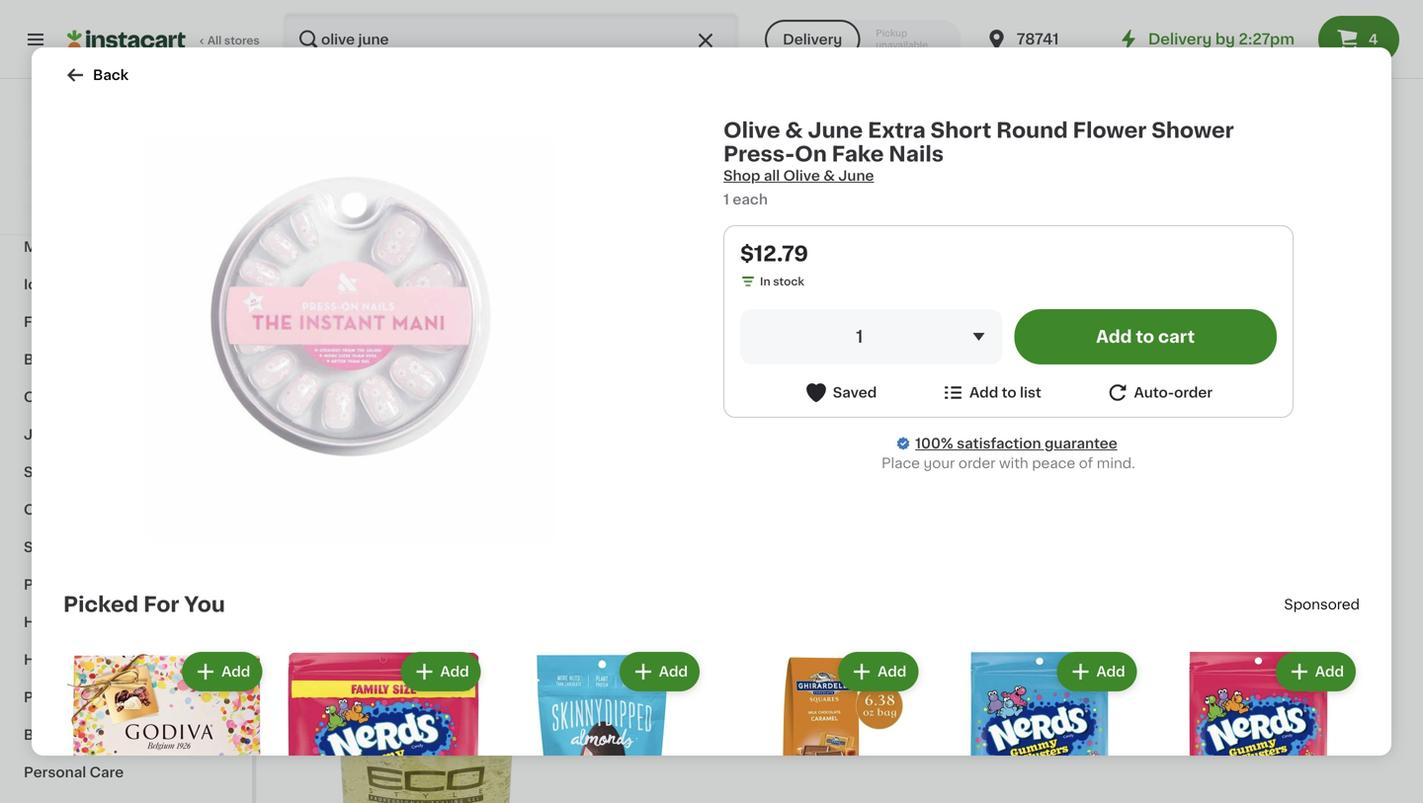 Task type: describe. For each thing, give the bounding box(es) containing it.
& for olive & june extra short round flower shower press-on fake nails shop all olive & june 1 each
[[785, 120, 803, 141]]

results for "olive june"
[[297, 184, 546, 205]]

snacks & candy link
[[12, 191, 240, 228]]

• sponsored: liquid i.v. hydrate n' tailgate. shop multipliers image
[[297, 0, 1384, 99]]

soda & water link
[[12, 454, 240, 491]]

& for dairy & eggs
[[66, 165, 77, 179]]

& for olive & june nail polish remover pot
[[335, 534, 347, 548]]

delivery for delivery
[[783, 33, 843, 46]]

juice
[[24, 428, 63, 442]]

cart
[[1159, 329, 1195, 346]]

100% satisfaction guarantee button
[[31, 200, 221, 219]]

stores
[[224, 35, 260, 46]]

ice cream link
[[12, 266, 240, 304]]

not
[[190, 171, 210, 181]]

olive for extra
[[724, 120, 781, 141]]

in-
[[102, 171, 117, 181]]

tea
[[91, 503, 117, 517]]

pantry link
[[12, 566, 240, 604]]

june for extra
[[808, 120, 863, 141]]

in stock
[[760, 276, 805, 287]]

back button
[[63, 63, 129, 87]]

place your order with peace of mind.
[[882, 457, 1136, 471]]

cream
[[49, 278, 97, 292]]

care for personal care
[[90, 766, 124, 780]]

on
[[795, 144, 827, 165]]

auto-order
[[1135, 386, 1213, 400]]

bakery link
[[12, 341, 240, 379]]

product group containing olive & june nail polish remover pot
[[297, 238, 557, 567]]

health
[[24, 653, 71, 667]]

each
[[733, 193, 768, 207]]

vegetables
[[67, 90, 147, 104]]

in
[[760, 276, 771, 287]]

dairy & eggs
[[24, 165, 116, 179]]

fresh vegetables
[[24, 90, 147, 104]]

picked for you
[[63, 595, 225, 615]]

nail
[[388, 534, 415, 548]]

care for pet care
[[51, 691, 85, 705]]

target: fast delivery
[[53, 147, 199, 161]]

delivery by 2:27pm link
[[1117, 28, 1295, 51]]

& for meat & seafood
[[64, 240, 75, 254]]

water
[[78, 466, 121, 479]]

meat
[[24, 240, 60, 254]]

flower
[[1073, 120, 1147, 141]]

olive & june extra short round flower shower press-on fake nails shop all olive & june 1 each
[[724, 120, 1235, 207]]

ice
[[24, 278, 46, 292]]

ice cream
[[24, 278, 97, 292]]

fresh for fresh fruit
[[24, 128, 63, 141]]

meat & seafood link
[[12, 228, 240, 266]]

personal care link
[[12, 754, 240, 792]]

all stores
[[208, 35, 260, 46]]

fake
[[832, 144, 884, 165]]

back
[[93, 68, 129, 82]]

dairy
[[24, 165, 62, 179]]

peace
[[1032, 457, 1076, 471]]

all stores link
[[67, 12, 261, 67]]

spo
[[1285, 598, 1312, 612]]

baby link
[[12, 717, 240, 754]]

press-
[[724, 144, 795, 165]]

1 vertical spatial 100%
[[916, 437, 954, 451]]

1 vertical spatial with
[[1000, 457, 1029, 471]]

78741
[[1017, 32, 1059, 46]]

add to list button
[[941, 381, 1042, 405]]

spo nsored
[[1285, 598, 1360, 612]]

fresh fruit link
[[12, 116, 240, 153]]

target:
[[53, 147, 103, 161]]

4
[[1369, 33, 1379, 46]]

& for snacks & candy
[[79, 203, 90, 217]]

june
[[839, 169, 874, 183]]

cheese link
[[12, 379, 240, 416]]

polish
[[418, 534, 460, 548]]

target: fast delivery link
[[53, 103, 199, 164]]

cheese
[[24, 391, 79, 404]]

shop
[[724, 169, 761, 183]]

place
[[882, 457, 920, 471]]

delivery for delivery by 2:27pm
[[1149, 32, 1212, 46]]

nsored
[[1312, 598, 1360, 612]]

round
[[997, 120, 1068, 141]]

olive & june nail polish remover pot button
[[297, 238, 557, 567]]

coffee & tea
[[24, 503, 117, 517]]

target: fast delivery logo image
[[107, 103, 145, 140]]

prices.
[[149, 171, 187, 181]]

1 field
[[740, 309, 1003, 365]]

extra
[[868, 120, 926, 141]]

to for cart
[[1136, 329, 1155, 346]]

dairy & eggs link
[[12, 153, 240, 191]]

fresh fruit
[[24, 128, 100, 141]]

1 inside olive & june extra short round flower shower press-on fake nails shop all olive & june 1 each
[[724, 193, 730, 207]]

coffee
[[24, 503, 73, 517]]

auto-order button
[[1106, 381, 1213, 405]]

personal care
[[24, 766, 124, 780]]

2:27pm
[[1239, 32, 1295, 46]]



Task type: vqa. For each thing, say whether or not it's contained in the screenshot.
8 oz
no



Task type: locate. For each thing, give the bounding box(es) containing it.
instacart.
[[135, 186, 189, 197]]

olive inside button
[[297, 534, 332, 548]]

care down baby link
[[90, 766, 124, 780]]

care
[[75, 653, 109, 667], [51, 691, 85, 705], [90, 766, 124, 780]]

satisfaction up "place your order with peace of mind."
[[957, 437, 1042, 451]]

0 horizontal spatial with
[[108, 186, 132, 197]]

1 horizontal spatial olive
[[724, 120, 781, 141]]

add inside 'button'
[[970, 386, 999, 400]]

to inside 'button'
[[1002, 386, 1017, 400]]

1 horizontal spatial june
[[808, 120, 863, 141]]

100% up your
[[916, 437, 954, 451]]

of
[[1079, 457, 1094, 471]]

1 horizontal spatial delivery
[[783, 33, 843, 46]]

1 horizontal spatial guarantee
[[1045, 437, 1118, 451]]

1 vertical spatial care
[[51, 691, 85, 705]]

78741 button
[[985, 12, 1104, 67]]

100% down affiliated
[[51, 206, 81, 217]]

& inside soda & water link
[[64, 466, 75, 479]]

all
[[764, 169, 780, 183]]

soda & water
[[24, 466, 121, 479]]

soda
[[24, 466, 60, 479]]

foods
[[75, 315, 119, 329]]

100% satisfaction guarantee
[[916, 437, 1118, 451]]

olive inside olive & june extra short round flower shower press-on fake nails shop all olive & june 1 each
[[724, 120, 781, 141]]

0 vertical spatial 1
[[724, 193, 730, 207]]

1 horizontal spatial to
[[1136, 329, 1155, 346]]

household link
[[12, 604, 240, 642]]

olive & june nail polish remover pot
[[297, 534, 554, 548]]

olive for nail
[[297, 534, 332, 548]]

& left the june
[[824, 169, 835, 183]]

snacks & candy
[[24, 203, 141, 217]]

nails
[[889, 144, 944, 165]]

seafood
[[79, 240, 138, 254]]

to inside button
[[1136, 329, 1155, 346]]

0 horizontal spatial olive
[[297, 534, 332, 548]]

& down affiliated
[[79, 203, 90, 217]]

0 horizontal spatial delivery
[[140, 147, 199, 161]]

0 vertical spatial care
[[75, 653, 109, 667]]

guarantee inside 'higher than in-store prices. not affiliated with instacart. 100% satisfaction guarantee'
[[152, 206, 209, 217]]

olive left nail at the left of the page
[[297, 534, 332, 548]]

0 horizontal spatial to
[[1002, 386, 1017, 400]]

for
[[384, 184, 415, 205]]

june inside button
[[350, 534, 385, 548]]

add button
[[750, 244, 827, 279], [474, 644, 551, 680], [184, 654, 260, 690], [403, 654, 479, 690], [622, 654, 698, 690], [840, 654, 917, 690], [1059, 654, 1136, 690], [1278, 654, 1354, 690]]

olive & june extra short round flower shower press-on fake nails image
[[146, 134, 557, 546]]

june"
[[488, 184, 546, 205]]

1 horizontal spatial order
[[1175, 386, 1213, 400]]

shower
[[1152, 120, 1235, 141]]

0 horizontal spatial guarantee
[[152, 206, 209, 217]]

1 vertical spatial to
[[1002, 386, 1017, 400]]

olive up press-
[[724, 120, 781, 141]]

olive
[[724, 120, 781, 141], [297, 534, 332, 548]]

0 horizontal spatial june
[[350, 534, 385, 548]]

1 horizontal spatial satisfaction
[[957, 437, 1042, 451]]

your
[[924, 457, 955, 471]]

order inside auto-order 'button'
[[1175, 386, 1213, 400]]

0 vertical spatial with
[[108, 186, 132, 197]]

add to cart button
[[1015, 309, 1277, 365]]

order
[[1175, 386, 1213, 400], [959, 457, 996, 471]]

delivery by 2:27pm
[[1149, 32, 1295, 46]]

& left nail at the left of the page
[[335, 534, 347, 548]]

1 horizontal spatial with
[[1000, 457, 1029, 471]]

all
[[208, 35, 222, 46]]

care inside 'link'
[[90, 766, 124, 780]]

0 vertical spatial guarantee
[[152, 206, 209, 217]]

0 vertical spatial satisfaction
[[83, 206, 150, 217]]

1 vertical spatial 1
[[856, 329, 863, 346]]

pet care
[[24, 691, 85, 705]]

list
[[1020, 386, 1042, 400]]

stock
[[773, 276, 805, 287]]

100%
[[51, 206, 81, 217], [916, 437, 954, 451]]

guarantee up of
[[1045, 437, 1118, 451]]

picked
[[63, 595, 139, 615]]

1 vertical spatial guarantee
[[1045, 437, 1118, 451]]

than
[[74, 171, 99, 181]]

care for health care
[[75, 653, 109, 667]]

1 vertical spatial june
[[350, 534, 385, 548]]

0 horizontal spatial satisfaction
[[83, 206, 150, 217]]

june inside olive & june extra short round flower shower press-on fake nails shop all olive & june 1 each
[[808, 120, 863, 141]]

0 horizontal spatial 100%
[[51, 206, 81, 217]]

0 vertical spatial order
[[1175, 386, 1213, 400]]

4 button
[[1319, 16, 1400, 63]]

100% satisfaction guarantee link
[[916, 434, 1118, 454]]

saved button
[[804, 381, 877, 405]]

1 left "each"
[[724, 193, 730, 207]]

sports
[[24, 541, 71, 555]]

& left tea
[[76, 503, 88, 517]]

& for soda & water
[[64, 466, 75, 479]]

1 horizontal spatial 100%
[[916, 437, 954, 451]]

baby
[[24, 729, 61, 742]]

1 vertical spatial fresh
[[24, 128, 63, 141]]

care right pet
[[51, 691, 85, 705]]

add to cart
[[1097, 329, 1195, 346]]

& inside coffee & tea 'link'
[[76, 503, 88, 517]]

add
[[788, 255, 817, 268], [1097, 329, 1132, 346], [970, 386, 999, 400], [512, 655, 541, 669], [222, 665, 250, 679], [440, 665, 469, 679], [659, 665, 688, 679], [878, 665, 907, 679], [1097, 665, 1126, 679], [1316, 665, 1345, 679]]

0 vertical spatial june
[[808, 120, 863, 141]]

affiliated
[[55, 186, 106, 197]]

0 vertical spatial olive
[[724, 120, 781, 141]]

& for coffee & tea
[[76, 503, 88, 517]]

satisfaction inside 'higher than in-store prices. not affiliated with instacart. 100% satisfaction guarantee'
[[83, 206, 150, 217]]

health care
[[24, 653, 109, 667]]

& inside 'olive & june nail polish remover pot' button
[[335, 534, 347, 548]]

add to list
[[970, 386, 1042, 400]]

order right your
[[959, 457, 996, 471]]

with up "candy"
[[108, 186, 132, 197]]

with
[[108, 186, 132, 197], [1000, 457, 1029, 471]]

product group
[[297, 238, 557, 567], [572, 238, 832, 607], [297, 638, 557, 804], [63, 649, 266, 804], [282, 649, 485, 804], [501, 649, 704, 804], [720, 649, 923, 804], [939, 649, 1142, 804], [1157, 649, 1360, 804]]

& inside the dairy & eggs link
[[66, 165, 77, 179]]

& down 'target:'
[[66, 165, 77, 179]]

service type group
[[765, 20, 962, 59]]

olive
[[784, 169, 820, 183]]

higher
[[34, 171, 72, 181]]

delivery inside "link"
[[140, 147, 199, 161]]

household
[[24, 616, 101, 630]]

1 up saved
[[856, 329, 863, 346]]

to left cart at the right of the page
[[1136, 329, 1155, 346]]

1 horizontal spatial 1
[[856, 329, 863, 346]]

fresh up dairy
[[24, 128, 63, 141]]

&
[[785, 120, 803, 141], [66, 165, 77, 179], [824, 169, 835, 183], [79, 203, 90, 217], [64, 240, 75, 254], [64, 466, 75, 479], [76, 503, 88, 517], [335, 534, 347, 548]]

higher than in-store prices. not affiliated with instacart. 100% satisfaction guarantee
[[34, 171, 210, 217]]

results
[[297, 184, 379, 205]]

fresh for fresh vegetables
[[24, 90, 63, 104]]

order down cart at the right of the page
[[1175, 386, 1213, 400]]

care right health
[[75, 653, 109, 667]]

store
[[117, 171, 146, 181]]

june up fake on the right top of the page
[[808, 120, 863, 141]]

frozen foods link
[[12, 304, 240, 341]]

& inside snacks & candy link
[[79, 203, 90, 217]]

0 vertical spatial fresh
[[24, 90, 63, 104]]

& up on
[[785, 120, 803, 141]]

1 fresh from the top
[[24, 90, 63, 104]]

guarantee
[[152, 206, 209, 217], [1045, 437, 1118, 451]]

pet
[[24, 691, 48, 705]]

2 horizontal spatial delivery
[[1149, 32, 1212, 46]]

0 vertical spatial to
[[1136, 329, 1155, 346]]

drinks
[[75, 541, 121, 555]]

100% inside 'higher than in-store prices. not affiliated with instacart. 100% satisfaction guarantee'
[[51, 206, 81, 217]]

health care link
[[12, 642, 240, 679]]

1 inside field
[[856, 329, 863, 346]]

1 vertical spatial satisfaction
[[957, 437, 1042, 451]]

instacart logo image
[[67, 28, 186, 51]]

2 vertical spatial care
[[90, 766, 124, 780]]

0 horizontal spatial 1
[[724, 193, 730, 207]]

& right meat
[[64, 240, 75, 254]]

delivery button
[[765, 20, 860, 59]]

june left nail at the left of the page
[[350, 534, 385, 548]]

None search field
[[283, 12, 740, 67]]

short
[[931, 120, 992, 141]]

to left 'list'
[[1002, 386, 1017, 400]]

with down the 100% satisfaction guarantee
[[1000, 457, 1029, 471]]

to for list
[[1002, 386, 1017, 400]]

snacks
[[24, 203, 75, 217]]

remover
[[464, 534, 526, 548]]

"olive
[[420, 184, 483, 205]]

june
[[808, 120, 863, 141], [350, 534, 385, 548]]

meat & seafood
[[24, 240, 138, 254]]

by
[[1216, 32, 1236, 46]]

candy
[[94, 203, 141, 217]]

& inside meat & seafood link
[[64, 240, 75, 254]]

guarantee down instacart.
[[152, 206, 209, 217]]

0 horizontal spatial order
[[959, 457, 996, 471]]

& right "soda"
[[64, 466, 75, 479]]

delivery
[[1149, 32, 1212, 46], [783, 33, 843, 46], [140, 147, 199, 161]]

0 vertical spatial 100%
[[51, 206, 81, 217]]

mind.
[[1097, 457, 1136, 471]]

2 fresh from the top
[[24, 128, 63, 141]]

juice link
[[12, 416, 240, 454]]

delivery inside 'button'
[[783, 33, 843, 46]]

june for nail
[[350, 534, 385, 548]]

pantry
[[24, 578, 71, 592]]

add inside button
[[1097, 329, 1132, 346]]

satisfaction down 'higher than in-store prices. not affiliated with instacart.' link
[[83, 206, 150, 217]]

fast
[[106, 147, 137, 161]]

saved
[[833, 386, 877, 400]]

1 vertical spatial olive
[[297, 534, 332, 548]]

with inside 'higher than in-store prices. not affiliated with instacart. 100% satisfaction guarantee'
[[108, 186, 132, 197]]

1 vertical spatial order
[[959, 457, 996, 471]]

fresh up fresh fruit
[[24, 90, 63, 104]]



